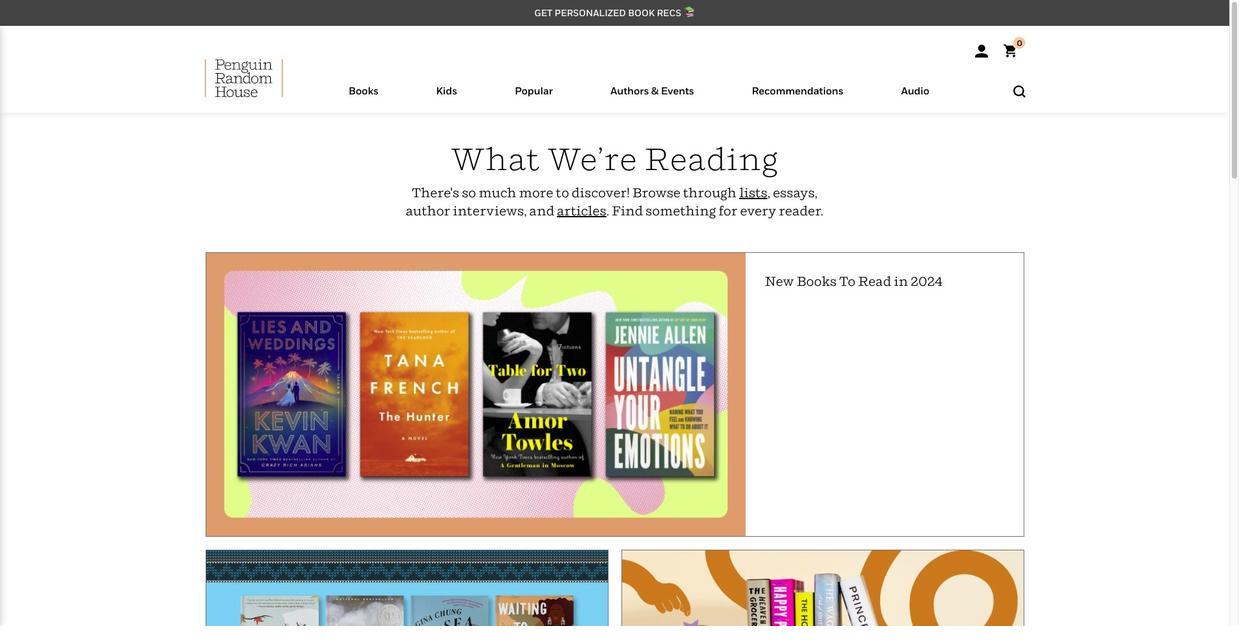Task type: describe. For each thing, give the bounding box(es) containing it.
new
[[765, 274, 795, 289]]

recommendations link
[[752, 84, 844, 113]]

kids button
[[407, 82, 486, 113]]

shopping cart image
[[1004, 37, 1026, 58]]

articles . find something for every reader.
[[557, 203, 824, 219]]

kids
[[436, 84, 457, 97]]

popular button
[[486, 82, 582, 113]]

interviews,
[[453, 203, 527, 219]]

there's
[[412, 185, 459, 201]]

what we're reading main content
[[198, 140, 1025, 626]]

in
[[894, 274, 909, 289]]

books inside "popup button"
[[349, 84, 379, 97]]

books inside what we're reading main content
[[797, 274, 837, 289]]

to
[[840, 274, 856, 289]]

recommendations button
[[723, 82, 873, 113]]

lists link
[[740, 185, 768, 201]]

what
[[451, 140, 541, 177]]

browse
[[633, 185, 681, 201]]

authors & events link
[[611, 84, 694, 113]]

audio link
[[902, 84, 930, 113]]

what we're reading
[[451, 140, 779, 177]]

new books to read in 2024
[[765, 274, 943, 289]]

reading
[[645, 140, 779, 177]]

sign in image
[[975, 45, 988, 58]]

get personalized book recs 📚 link
[[535, 7, 695, 18]]

much
[[479, 185, 517, 201]]

, essays, author interviews, and
[[406, 185, 818, 219]]

through
[[684, 185, 737, 201]]

personalized
[[555, 7, 626, 18]]

so
[[462, 185, 476, 201]]

every
[[741, 203, 777, 219]]

more
[[519, 185, 554, 201]]

authors & events
[[611, 84, 694, 97]]

to
[[556, 185, 569, 201]]

we're
[[548, 140, 638, 177]]



Task type: vqa. For each thing, say whether or not it's contained in the screenshot.
Italy,
no



Task type: locate. For each thing, give the bounding box(es) containing it.
1 horizontal spatial books
[[797, 274, 837, 289]]

2024
[[911, 274, 943, 289]]

audio button
[[873, 82, 959, 113]]

articles link
[[557, 203, 607, 219]]

0 horizontal spatial books
[[349, 84, 379, 97]]

penguin random house image
[[205, 59, 282, 98]]

,
[[768, 185, 771, 201]]

new books to read in 2024 link
[[205, 252, 1025, 537]]

authors & events button
[[582, 82, 723, 113]]

events
[[661, 84, 694, 97]]

find
[[612, 203, 643, 219]]

reader.
[[779, 203, 824, 219]]

and
[[530, 203, 555, 219]]

articles
[[557, 203, 607, 219]]

popular
[[515, 84, 553, 97]]

main navigation element
[[173, 59, 1057, 113]]

essays,
[[773, 185, 818, 201]]

📚
[[684, 7, 695, 18]]

kids link
[[436, 84, 457, 113]]

book
[[628, 7, 655, 18]]

get personalized book recs 📚
[[535, 7, 695, 18]]

.
[[607, 203, 610, 219]]

discover!
[[572, 185, 630, 201]]

books
[[349, 84, 379, 97], [797, 274, 837, 289]]

authors
[[611, 84, 649, 97]]

get
[[535, 7, 553, 18]]

there's so much more to discover! browse through lists
[[412, 185, 768, 201]]

recs
[[657, 7, 682, 18]]

author
[[406, 203, 451, 219]]

read
[[859, 274, 892, 289]]

search image
[[1014, 85, 1026, 98]]

1 vertical spatial books
[[797, 274, 837, 289]]

books button
[[320, 82, 407, 113]]

something
[[646, 203, 716, 219]]

for
[[719, 203, 738, 219]]

recommendations
[[752, 84, 844, 97]]

&
[[652, 84, 659, 97]]

0 vertical spatial books
[[349, 84, 379, 97]]

books link
[[349, 84, 379, 113]]

audio
[[902, 84, 930, 97]]

lists
[[740, 185, 768, 201]]



